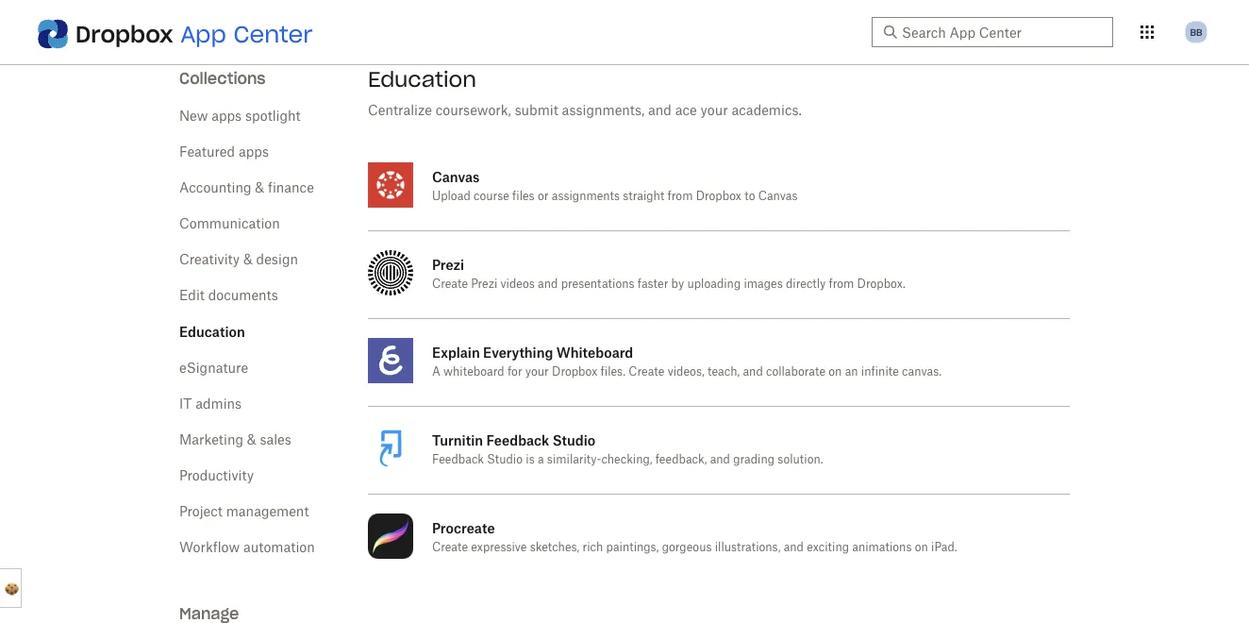 Task type: locate. For each thing, give the bounding box(es) containing it.
0 vertical spatial from
[[668, 191, 693, 202]]

create right files.
[[629, 366, 665, 378]]

from
[[668, 191, 693, 202], [829, 278, 855, 290]]

2 vertical spatial dropbox
[[552, 366, 598, 378]]

images
[[744, 278, 783, 290]]

on left an
[[829, 366, 842, 378]]

2 vertical spatial &
[[247, 433, 256, 447]]

dropbox
[[76, 19, 173, 48], [696, 191, 742, 202], [552, 366, 598, 378]]

1 horizontal spatial feedback
[[487, 432, 550, 448]]

0 horizontal spatial dropbox
[[76, 19, 173, 48]]

a
[[432, 366, 441, 378]]

create inside prezi create prezi videos and presentations faster by uploading images directly from dropbox.
[[432, 278, 468, 290]]

coursework,
[[436, 104, 512, 117]]

create for procreate
[[432, 542, 468, 553]]

0 horizontal spatial canvas
[[432, 169, 480, 185]]

0 vertical spatial apps
[[212, 110, 242, 123]]

canvas.
[[903, 366, 942, 378]]

and left "grading"
[[711, 454, 731, 465]]

1 vertical spatial &
[[244, 253, 253, 266]]

canvas up the upload
[[432, 169, 480, 185]]

0 vertical spatial create
[[432, 278, 468, 290]]

and
[[649, 104, 672, 117], [538, 278, 558, 290], [743, 366, 763, 378], [711, 454, 731, 465], [784, 542, 804, 553]]

education
[[368, 66, 477, 93], [179, 323, 245, 339]]

it admins link
[[179, 397, 242, 411]]

1 vertical spatial prezi
[[471, 278, 498, 290]]

education up centralize
[[368, 66, 477, 93]]

0 horizontal spatial from
[[668, 191, 693, 202]]

and right teach,
[[743, 366, 763, 378]]

apps up accounting & finance link on the top of page
[[239, 145, 269, 159]]

1 horizontal spatial studio
[[553, 432, 596, 448]]

studio left is
[[487, 454, 523, 465]]

accounting
[[179, 181, 252, 194]]

0 horizontal spatial education
[[179, 323, 245, 339]]

upload
[[432, 191, 471, 202]]

0 vertical spatial dropbox
[[76, 19, 173, 48]]

studio up similarity-
[[553, 432, 596, 448]]

1 vertical spatial canvas
[[759, 191, 798, 202]]

prezi down the upload
[[432, 256, 465, 272]]

uploading
[[688, 278, 741, 290]]

1 horizontal spatial canvas
[[759, 191, 798, 202]]

canvas right to
[[759, 191, 798, 202]]

apps for featured
[[239, 145, 269, 159]]

0 horizontal spatial your
[[526, 366, 549, 378]]

your for submit
[[701, 104, 728, 117]]

management
[[226, 505, 309, 518]]

1 horizontal spatial on
[[915, 542, 929, 553]]

create left "videos"
[[432, 278, 468, 290]]

1 vertical spatial from
[[829, 278, 855, 290]]

0 vertical spatial on
[[829, 366, 842, 378]]

apps right new
[[212, 110, 242, 123]]

everything
[[483, 344, 554, 360]]

sales
[[260, 433, 292, 447]]

create down procreate
[[432, 542, 468, 553]]

prezi create prezi videos and presentations faster by uploading images directly from dropbox.
[[432, 256, 906, 290]]

1 vertical spatial your
[[526, 366, 549, 378]]

prezi left "videos"
[[471, 278, 498, 290]]

1 vertical spatial dropbox
[[696, 191, 742, 202]]

from right the straight
[[668, 191, 693, 202]]

dropbox inside 'explain everything whiteboard a whiteboard for your dropbox files. create videos, teach, and collaborate on an infinite canvas.'
[[552, 366, 598, 378]]

dropbox left to
[[696, 191, 742, 202]]

dropbox left app
[[76, 19, 173, 48]]

your inside 'explain everything whiteboard a whiteboard for your dropbox files. create videos, teach, and collaborate on an infinite canvas.'
[[526, 366, 549, 378]]

& for finance
[[255, 181, 264, 194]]

turnitin feedback studio feedback studio is a similarity-checking, feedback, and grading solution.
[[432, 432, 824, 465]]

and left ace at the right top of the page
[[649, 104, 672, 117]]

creativity
[[179, 253, 240, 266]]

accounting & finance link
[[179, 181, 314, 194]]

canvas
[[432, 169, 480, 185], [759, 191, 798, 202]]

feedback down turnitin
[[432, 454, 484, 465]]

project
[[179, 505, 223, 518]]

and inside turnitin feedback studio feedback studio is a similarity-checking, feedback, and grading solution.
[[711, 454, 731, 465]]

turnitin
[[432, 432, 483, 448]]

0 horizontal spatial studio
[[487, 454, 523, 465]]

marketing & sales link
[[179, 433, 292, 447]]

0 vertical spatial prezi
[[432, 256, 465, 272]]

create inside procreate create expressive sketches, rich paintings, gorgeous illustrations, and exciting animations on ipad.
[[432, 542, 468, 553]]

& left sales
[[247, 433, 256, 447]]

illustrations,
[[715, 542, 781, 553]]

studio
[[553, 432, 596, 448], [487, 454, 523, 465]]

1 vertical spatial create
[[629, 366, 665, 378]]

your right the for
[[526, 366, 549, 378]]

0 horizontal spatial on
[[829, 366, 842, 378]]

& left finance
[[255, 181, 264, 194]]

1 vertical spatial on
[[915, 542, 929, 553]]

0 vertical spatial canvas
[[432, 169, 480, 185]]

directly
[[786, 278, 826, 290]]

dropbox inside canvas upload course files or assignments straight from dropbox to canvas
[[696, 191, 742, 202]]

faster
[[638, 278, 669, 290]]

explain
[[432, 344, 480, 360]]

for
[[508, 366, 523, 378]]

2 vertical spatial create
[[432, 542, 468, 553]]

spotlight
[[245, 110, 301, 123]]

create
[[432, 278, 468, 290], [629, 366, 665, 378], [432, 542, 468, 553]]

an
[[846, 366, 859, 378]]

create inside 'explain everything whiteboard a whiteboard for your dropbox files. create videos, teach, and collaborate on an infinite canvas.'
[[629, 366, 665, 378]]

your right ace at the right top of the page
[[701, 104, 728, 117]]

your
[[701, 104, 728, 117], [526, 366, 549, 378]]

similarity-
[[547, 454, 602, 465]]

or
[[538, 191, 549, 202]]

dropbox down whiteboard
[[552, 366, 598, 378]]

from right 'directly'
[[829, 278, 855, 290]]

dropbox app center
[[76, 19, 313, 48]]

education link
[[179, 323, 245, 339]]

feedback up is
[[487, 432, 550, 448]]

1 horizontal spatial from
[[829, 278, 855, 290]]

on
[[829, 366, 842, 378], [915, 542, 929, 553]]

and right "videos"
[[538, 278, 558, 290]]

and left exciting
[[784, 542, 804, 553]]

on left ipad.
[[915, 542, 929, 553]]

straight
[[623, 191, 665, 202]]

& left the 'design'
[[244, 253, 253, 266]]

whiteboard
[[444, 366, 505, 378]]

communication link
[[179, 217, 280, 230]]

prezi
[[432, 256, 465, 272], [471, 278, 498, 290]]

1 horizontal spatial your
[[701, 104, 728, 117]]

it admins
[[179, 397, 242, 411]]

0 horizontal spatial feedback
[[432, 454, 484, 465]]

create for prezi
[[432, 278, 468, 290]]

0 vertical spatial &
[[255, 181, 264, 194]]

&
[[255, 181, 264, 194], [244, 253, 253, 266], [247, 433, 256, 447]]

new apps spotlight
[[179, 110, 301, 123]]

2 horizontal spatial dropbox
[[696, 191, 742, 202]]

0 vertical spatial education
[[368, 66, 477, 93]]

1 vertical spatial apps
[[239, 145, 269, 159]]

productivity link
[[179, 469, 254, 482]]

feedback
[[487, 432, 550, 448], [432, 454, 484, 465]]

grading
[[734, 454, 775, 465]]

1 horizontal spatial dropbox
[[552, 366, 598, 378]]

files
[[513, 191, 535, 202]]

education up esignature link
[[179, 323, 245, 339]]

featured apps link
[[179, 145, 269, 159]]

featured
[[179, 145, 235, 159]]

a
[[538, 454, 544, 465]]

0 vertical spatial your
[[701, 104, 728, 117]]

app
[[180, 19, 226, 48]]

procreate create expressive sketches, rich paintings, gorgeous illustrations, and exciting animations on ipad.
[[432, 520, 958, 553]]

submit
[[515, 104, 559, 117]]



Task type: vqa. For each thing, say whether or not it's contained in the screenshot.
admins
yes



Task type: describe. For each thing, give the bounding box(es) containing it.
& for design
[[244, 253, 253, 266]]

edit documents
[[179, 289, 278, 302]]

1 horizontal spatial education
[[368, 66, 477, 93]]

design
[[256, 253, 298, 266]]

canvas upload course files or assignments straight from dropbox to canvas
[[432, 169, 798, 202]]

files.
[[601, 366, 626, 378]]

whiteboard
[[557, 344, 634, 360]]

from inside canvas upload course files or assignments straight from dropbox to canvas
[[668, 191, 693, 202]]

assignments,
[[562, 104, 645, 117]]

infinite
[[862, 366, 900, 378]]

marketing
[[179, 433, 244, 447]]

0 vertical spatial studio
[[553, 432, 596, 448]]

new
[[179, 110, 208, 123]]

course
[[474, 191, 510, 202]]

paintings,
[[607, 542, 659, 553]]

academics.
[[732, 104, 802, 117]]

your for whiteboard
[[526, 366, 549, 378]]

on inside 'explain everything whiteboard a whiteboard for your dropbox files. create videos, teach, and collaborate on an infinite canvas.'
[[829, 366, 842, 378]]

Search App Center text field
[[903, 22, 1103, 42]]

and inside prezi create prezi videos and presentations faster by uploading images directly from dropbox.
[[538, 278, 558, 290]]

centralize coursework, submit assignments, and ace your academics.
[[368, 104, 802, 117]]

is
[[526, 454, 535, 465]]

project management
[[179, 505, 309, 518]]

featured apps
[[179, 145, 269, 159]]

collaborate
[[767, 366, 826, 378]]

workflow automation link
[[179, 541, 315, 554]]

rich
[[583, 542, 603, 553]]

apps for new
[[212, 110, 242, 123]]

center
[[234, 19, 313, 48]]

checking,
[[602, 454, 653, 465]]

presentations
[[561, 278, 635, 290]]

assignments
[[552, 191, 620, 202]]

centralize
[[368, 104, 432, 117]]

creativity & design
[[179, 253, 298, 266]]

project management link
[[179, 505, 309, 518]]

bb button
[[1182, 17, 1212, 47]]

productivity
[[179, 469, 254, 482]]

collections
[[179, 68, 266, 88]]

by
[[672, 278, 685, 290]]

ipad.
[[932, 542, 958, 553]]

bb
[[1191, 26, 1203, 38]]

solution.
[[778, 454, 824, 465]]

1 horizontal spatial prezi
[[471, 278, 498, 290]]

finance
[[268, 181, 314, 194]]

esignature
[[179, 362, 248, 375]]

from inside prezi create prezi videos and presentations faster by uploading images directly from dropbox.
[[829, 278, 855, 290]]

procreate
[[432, 520, 495, 536]]

expressive
[[471, 542, 527, 553]]

on inside procreate create expressive sketches, rich paintings, gorgeous illustrations, and exciting animations on ipad.
[[915, 542, 929, 553]]

workflow automation
[[179, 541, 315, 554]]

workflow
[[179, 541, 240, 554]]

accounting & finance
[[179, 181, 314, 194]]

admins
[[196, 397, 242, 411]]

0 vertical spatial feedback
[[487, 432, 550, 448]]

dropbox.
[[858, 278, 906, 290]]

new apps spotlight link
[[179, 110, 301, 123]]

ace
[[676, 104, 697, 117]]

gorgeous
[[662, 542, 712, 553]]

1 vertical spatial education
[[179, 323, 245, 339]]

automation
[[243, 541, 315, 554]]

edit documents link
[[179, 289, 278, 302]]

communication
[[179, 217, 280, 230]]

to
[[745, 191, 756, 202]]

animations
[[853, 542, 912, 553]]

videos,
[[668, 366, 705, 378]]

esignature link
[[179, 362, 248, 375]]

it
[[179, 397, 192, 411]]

1 vertical spatial feedback
[[432, 454, 484, 465]]

documents
[[208, 289, 278, 302]]

feedback,
[[656, 454, 707, 465]]

sketches,
[[530, 542, 580, 553]]

exciting
[[807, 542, 850, 553]]

explain everything whiteboard a whiteboard for your dropbox files. create videos, teach, and collaborate on an infinite canvas.
[[432, 344, 942, 378]]

0 horizontal spatial prezi
[[432, 256, 465, 272]]

marketing & sales
[[179, 433, 292, 447]]

creativity & design link
[[179, 253, 298, 266]]

and inside 'explain everything whiteboard a whiteboard for your dropbox files. create videos, teach, and collaborate on an infinite canvas.'
[[743, 366, 763, 378]]

edit
[[179, 289, 205, 302]]

teach,
[[708, 366, 740, 378]]

videos
[[501, 278, 535, 290]]

and inside procreate create expressive sketches, rich paintings, gorgeous illustrations, and exciting animations on ipad.
[[784, 542, 804, 553]]

& for sales
[[247, 433, 256, 447]]

1 vertical spatial studio
[[487, 454, 523, 465]]



